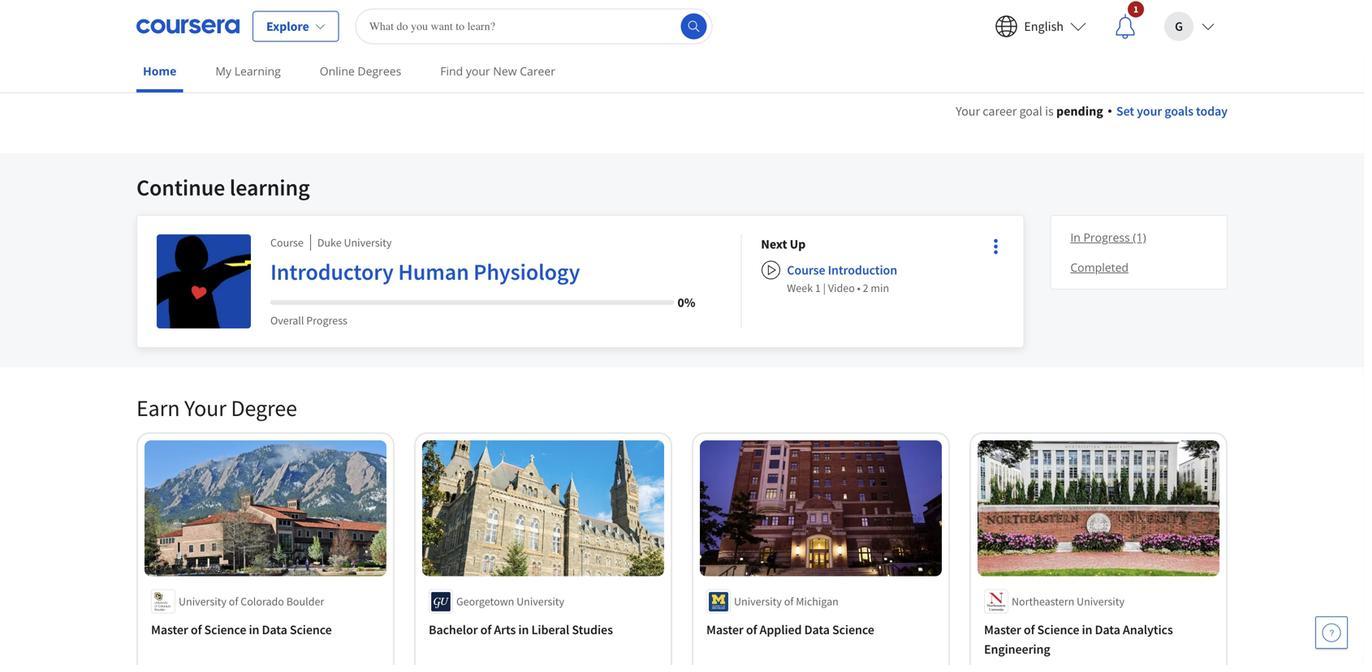 Task type: locate. For each thing, give the bounding box(es) containing it.
your
[[466, 63, 490, 79], [1137, 103, 1162, 119]]

of for master of science in data science
[[191, 623, 202, 639]]

None search field
[[355, 9, 713, 44]]

up
[[790, 236, 806, 253]]

0 horizontal spatial progress
[[306, 313, 347, 328]]

explore
[[266, 18, 309, 35]]

northeastern university
[[1012, 595, 1125, 610]]

2 science from the left
[[290, 623, 332, 639]]

0 vertical spatial course
[[270, 235, 304, 250]]

week
[[787, 281, 813, 296]]

1
[[1134, 3, 1139, 15], [815, 281, 821, 296]]

data for master of science in data science
[[262, 623, 287, 639]]

g
[[1175, 18, 1183, 35]]

your left career
[[956, 103, 980, 119]]

online degrees link
[[313, 53, 408, 89]]

1 inside the course introduction week 1 | video • 2 min
[[815, 281, 821, 296]]

data inside master of science in data analytics engineering
[[1095, 623, 1120, 639]]

science inside master of science in data analytics engineering
[[1037, 623, 1080, 639]]

find
[[440, 63, 463, 79]]

engineering
[[984, 642, 1050, 658]]

data inside master of science in data science link
[[262, 623, 287, 639]]

your for find
[[466, 63, 490, 79]]

online degrees
[[320, 63, 401, 79]]

science down boulder
[[290, 623, 332, 639]]

master for master of science in data science
[[151, 623, 188, 639]]

science down michigan
[[832, 623, 874, 639]]

data down michigan
[[804, 623, 830, 639]]

2 horizontal spatial in
[[1082, 623, 1093, 639]]

home link
[[136, 53, 183, 93]]

3 in from the left
[[1082, 623, 1093, 639]]

physiology
[[474, 258, 580, 286]]

0 vertical spatial your
[[466, 63, 490, 79]]

1 horizontal spatial your
[[956, 103, 980, 119]]

0 vertical spatial 1
[[1134, 3, 1139, 15]]

progress
[[1084, 230, 1130, 245], [306, 313, 347, 328]]

applied
[[760, 623, 802, 639]]

your for set
[[1137, 103, 1162, 119]]

2 horizontal spatial data
[[1095, 623, 1120, 639]]

1 horizontal spatial course
[[787, 262, 825, 279]]

1 vertical spatial progress
[[306, 313, 347, 328]]

course for course introduction week 1 | video • 2 min
[[787, 262, 825, 279]]

0 horizontal spatial course
[[270, 235, 304, 250]]

1 science from the left
[[204, 623, 246, 639]]

1 data from the left
[[262, 623, 287, 639]]

overall
[[270, 313, 304, 328]]

0 horizontal spatial data
[[262, 623, 287, 639]]

english
[[1024, 18, 1064, 35]]

of for university of michigan
[[784, 595, 794, 610]]

in down university of colorado boulder
[[249, 623, 259, 639]]

course inside the course introduction week 1 | video • 2 min
[[787, 262, 825, 279]]

university
[[344, 235, 392, 250], [179, 595, 227, 610], [517, 595, 564, 610], [734, 595, 782, 610], [1077, 595, 1125, 610]]

science
[[204, 623, 246, 639], [290, 623, 332, 639], [832, 623, 874, 639], [1037, 623, 1080, 639]]

data down colorado
[[262, 623, 287, 639]]

1 horizontal spatial data
[[804, 623, 830, 639]]

course for course
[[270, 235, 304, 250]]

your right set
[[1137, 103, 1162, 119]]

3 data from the left
[[1095, 623, 1120, 639]]

studies
[[572, 623, 613, 639]]

1 vertical spatial your
[[1137, 103, 1162, 119]]

2 data from the left
[[804, 623, 830, 639]]

your inside dropdown button
[[1137, 103, 1162, 119]]

boulder
[[286, 595, 324, 610]]

in down 'northeastern university'
[[1082, 623, 1093, 639]]

colorado
[[241, 595, 284, 610]]

university right duke
[[344, 235, 392, 250]]

my learning link
[[209, 53, 287, 89]]

of for master of applied data science
[[746, 623, 757, 639]]

progress for overall
[[306, 313, 347, 328]]

progress right overall
[[306, 313, 347, 328]]

find your new career link
[[434, 53, 562, 89]]

continue
[[136, 173, 225, 202]]

0 vertical spatial your
[[956, 103, 980, 119]]

1 horizontal spatial in
[[518, 623, 529, 639]]

continue learning
[[136, 173, 310, 202]]

of up the engineering
[[1024, 623, 1035, 639]]

bachelor of arts in liberal studies
[[429, 623, 613, 639]]

of left applied
[[746, 623, 757, 639]]

1 horizontal spatial progress
[[1084, 230, 1130, 245]]

data left analytics
[[1095, 623, 1120, 639]]

of for bachelor of arts in liberal studies
[[480, 623, 491, 639]]

0 vertical spatial progress
[[1084, 230, 1130, 245]]

science down university of colorado boulder
[[204, 623, 246, 639]]

progress up completed
[[1084, 230, 1130, 245]]

master of science in data analytics engineering
[[984, 623, 1173, 658]]

your
[[956, 103, 980, 119], [184, 394, 226, 423]]

0 horizontal spatial 1
[[815, 281, 821, 296]]

1 vertical spatial your
[[184, 394, 226, 423]]

find your new career
[[440, 63, 555, 79]]

2 in from the left
[[518, 623, 529, 639]]

2 master from the left
[[706, 623, 744, 639]]

your right find
[[466, 63, 490, 79]]

set
[[1116, 103, 1134, 119]]

of left colorado
[[229, 595, 238, 610]]

bachelor of arts in liberal studies link
[[429, 621, 658, 640]]

english button
[[982, 0, 1100, 52]]

0 horizontal spatial your
[[184, 394, 226, 423]]

•
[[857, 281, 861, 296]]

your right earn
[[184, 394, 226, 423]]

data for master of science in data analytics engineering
[[1095, 623, 1120, 639]]

in right arts at the bottom left of the page
[[518, 623, 529, 639]]

1 horizontal spatial 1
[[1134, 3, 1139, 15]]

of left michigan
[[784, 595, 794, 610]]

1 left g dropdown button on the right top of page
[[1134, 3, 1139, 15]]

in inside master of science in data analytics engineering
[[1082, 623, 1093, 639]]

in
[[1071, 230, 1081, 245]]

3 master from the left
[[984, 623, 1021, 639]]

course introduction week 1 | video • 2 min
[[787, 262, 897, 296]]

1 inside button
[[1134, 3, 1139, 15]]

home
[[143, 63, 177, 79]]

university up bachelor of arts in liberal studies link
[[517, 595, 564, 610]]

science down 'northeastern university'
[[1037, 623, 1080, 639]]

liberal
[[531, 623, 569, 639]]

(1)
[[1133, 230, 1146, 245]]

1 left |
[[815, 281, 821, 296]]

1 horizontal spatial master
[[706, 623, 744, 639]]

of
[[229, 595, 238, 610], [784, 595, 794, 610], [191, 623, 202, 639], [480, 623, 491, 639], [746, 623, 757, 639], [1024, 623, 1035, 639]]

earn
[[136, 394, 180, 423]]

course
[[270, 235, 304, 250], [787, 262, 825, 279]]

in
[[249, 623, 259, 639], [518, 623, 529, 639], [1082, 623, 1093, 639]]

2
[[863, 281, 869, 296]]

introductory human physiology image
[[157, 235, 251, 329]]

next
[[761, 236, 787, 253]]

duke university
[[317, 235, 392, 250]]

learning
[[234, 63, 281, 79]]

university of colorado boulder
[[179, 595, 324, 610]]

master inside master of science in data analytics engineering
[[984, 623, 1021, 639]]

introductory human physiology link
[[270, 257, 695, 293]]

course left duke
[[270, 235, 304, 250]]

course up week on the top of the page
[[787, 262, 825, 279]]

introductory human physiology
[[270, 258, 580, 286]]

2 horizontal spatial master
[[984, 623, 1021, 639]]

master
[[151, 623, 188, 639], [706, 623, 744, 639], [984, 623, 1021, 639]]

completed
[[1071, 260, 1129, 275]]

goal
[[1020, 103, 1043, 119]]

goals
[[1165, 103, 1194, 119]]

1 in from the left
[[249, 623, 259, 639]]

data inside master of applied data science link
[[804, 623, 830, 639]]

1 vertical spatial course
[[787, 262, 825, 279]]

university up the master of science in data science
[[179, 595, 227, 610]]

online
[[320, 63, 355, 79]]

university up master of science in data analytics engineering link on the right bottom
[[1077, 595, 1125, 610]]

my learning
[[216, 63, 281, 79]]

coursera image
[[136, 13, 240, 39]]

university for georgetown university
[[517, 595, 564, 610]]

1 master from the left
[[151, 623, 188, 639]]

0 horizontal spatial your
[[466, 63, 490, 79]]

1 horizontal spatial your
[[1137, 103, 1162, 119]]

4 science from the left
[[1037, 623, 1080, 639]]

in for studies
[[518, 623, 529, 639]]

master of science in data science link
[[151, 621, 380, 640]]

of for university of colorado boulder
[[229, 595, 238, 610]]

min
[[871, 281, 889, 296]]

new
[[493, 63, 517, 79]]

of left arts at the bottom left of the page
[[480, 623, 491, 639]]

your career goal is pending
[[956, 103, 1103, 119]]

bachelor
[[429, 623, 478, 639]]

of inside master of science in data analytics engineering
[[1024, 623, 1035, 639]]

introduction
[[828, 262, 897, 279]]

michigan
[[796, 595, 839, 610]]

pending
[[1056, 103, 1103, 119]]

of for master of science in data analytics engineering
[[1024, 623, 1035, 639]]

main content
[[0, 82, 1364, 666]]

1 vertical spatial 1
[[815, 281, 821, 296]]

university up applied
[[734, 595, 782, 610]]

data
[[262, 623, 287, 639], [804, 623, 830, 639], [1095, 623, 1120, 639]]

0 horizontal spatial in
[[249, 623, 259, 639]]

0 horizontal spatial master
[[151, 623, 188, 639]]

of down university of colorado boulder
[[191, 623, 202, 639]]



Task type: describe. For each thing, give the bounding box(es) containing it.
set your goals today button
[[1108, 102, 1228, 121]]

|
[[823, 281, 826, 296]]

in progress (1)
[[1071, 230, 1146, 245]]

repeat image
[[989, 223, 1009, 243]]

earn your degree
[[136, 394, 297, 423]]

completed link
[[1064, 253, 1214, 283]]

set your goals today
[[1116, 103, 1228, 119]]

in for analytics
[[1082, 623, 1093, 639]]

video
[[828, 281, 855, 296]]

georgetown
[[456, 595, 514, 610]]

help center image
[[1322, 624, 1342, 643]]

progress for in
[[1084, 230, 1130, 245]]

human
[[398, 258, 469, 286]]

master of science in data science
[[151, 623, 332, 639]]

master for master of applied data science
[[706, 623, 744, 639]]

explore button
[[253, 11, 339, 42]]

duke
[[317, 235, 342, 250]]

next up
[[761, 236, 806, 253]]

line chart image
[[989, 194, 1009, 214]]

university for northeastern university
[[1077, 595, 1125, 610]]

arts
[[494, 623, 516, 639]]

master of applied data science
[[706, 623, 874, 639]]

introductory
[[270, 258, 394, 286]]

university of michigan
[[734, 595, 839, 610]]

degrees
[[358, 63, 401, 79]]

georgetown university
[[456, 595, 564, 610]]

What do you want to learn? text field
[[355, 9, 713, 44]]

master of science in data analytics engineering link
[[984, 621, 1213, 660]]

earn your degree collection element
[[127, 368, 1238, 666]]

northeastern
[[1012, 595, 1075, 610]]

main content containing continue learning
[[0, 82, 1364, 666]]

smile image
[[989, 253, 1009, 272]]

university for duke university
[[344, 235, 392, 250]]

is
[[1045, 103, 1054, 119]]

degree
[[231, 394, 297, 423]]

in for science
[[249, 623, 259, 639]]

master for master of science in data analytics engineering
[[984, 623, 1021, 639]]

0%
[[678, 295, 695, 311]]

today
[[1196, 103, 1228, 119]]

analytics
[[1123, 623, 1173, 639]]

career
[[520, 63, 555, 79]]

in progress (1) link
[[1064, 223, 1214, 253]]

career
[[983, 103, 1017, 119]]

3 science from the left
[[832, 623, 874, 639]]

learning
[[230, 173, 310, 202]]

my
[[216, 63, 232, 79]]

overall progress
[[270, 313, 347, 328]]

1 button
[[1100, 0, 1152, 52]]

master of applied data science link
[[706, 621, 935, 640]]

g button
[[1152, 0, 1228, 52]]

more option for introductory human physiology image
[[984, 235, 1007, 258]]



Task type: vqa. For each thing, say whether or not it's contained in the screenshot.
the top Champaign
no



